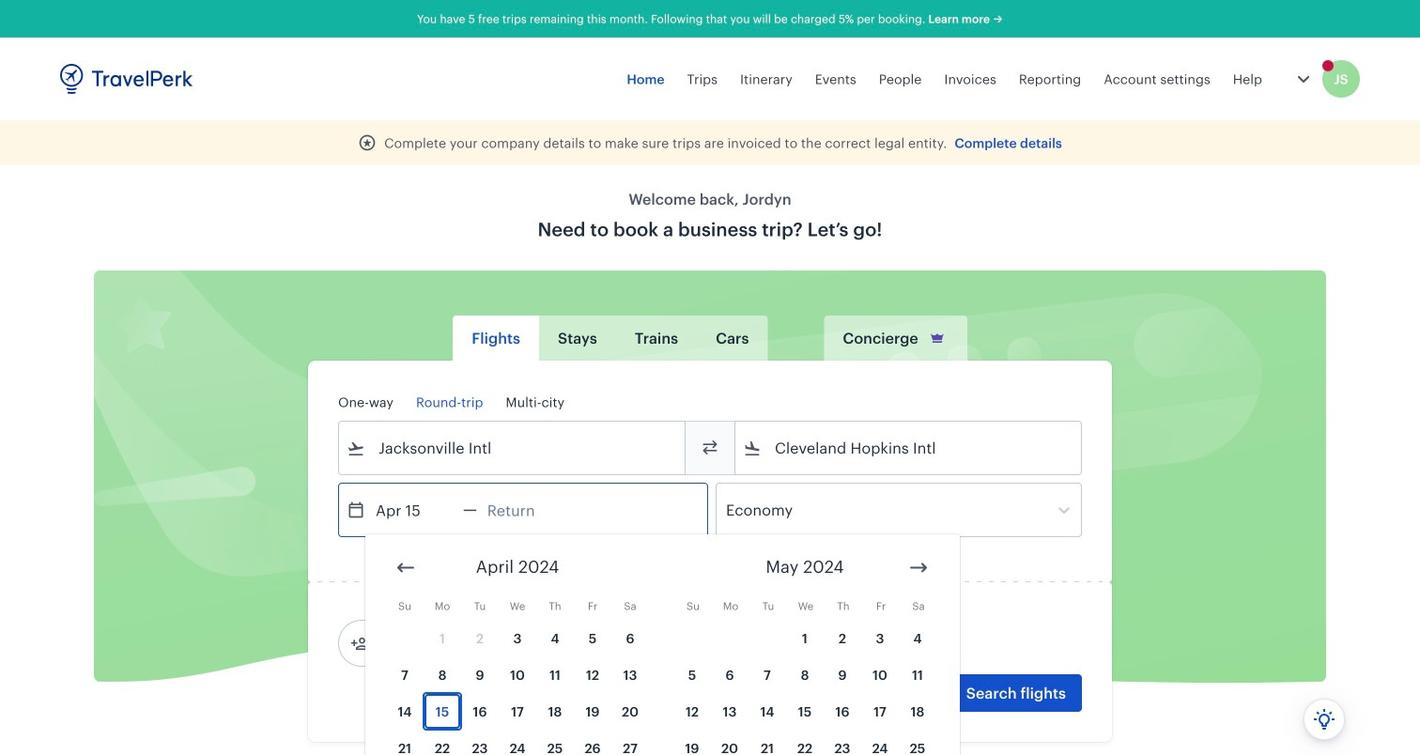 Task type: describe. For each thing, give the bounding box(es) containing it.
Return text field
[[477, 484, 575, 536]]

Add first traveler search field
[[369, 628, 565, 658]]

move backward to switch to the previous month. image
[[395, 557, 417, 579]]

Depart text field
[[365, 484, 463, 536]]



Task type: locate. For each thing, give the bounding box(es) containing it.
calendar application
[[365, 534, 1420, 755]]

From search field
[[365, 433, 660, 463]]

move forward to switch to the next month. image
[[907, 557, 930, 579]]

To search field
[[762, 433, 1057, 463]]



